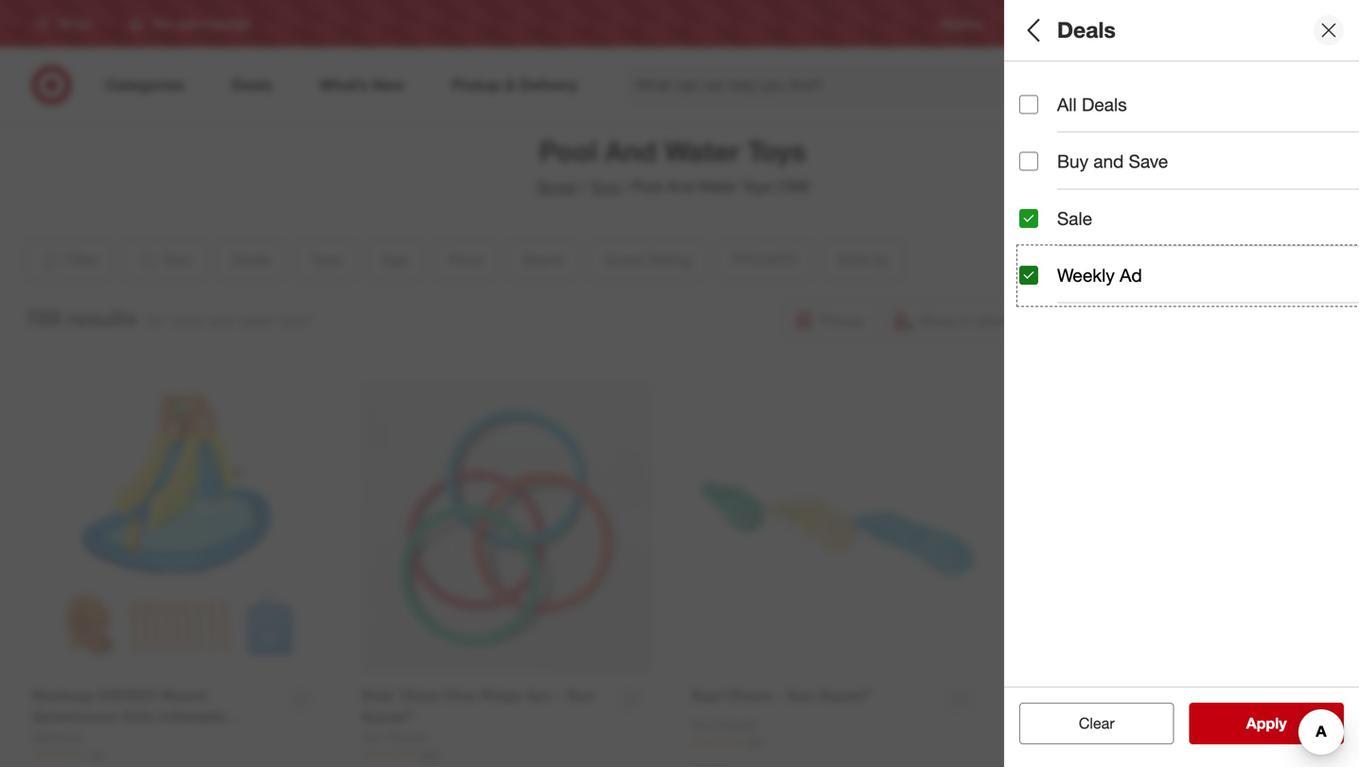 Task type: describe. For each thing, give the bounding box(es) containing it.
weekly ad link
[[1013, 16, 1067, 32]]

search
[[1083, 78, 1128, 96]]

sale;
[[1020, 99, 1049, 115]]

find stores link
[[1266, 16, 1324, 32]]

apply
[[1247, 715, 1287, 733]]

apply button
[[1190, 703, 1345, 745]]

toys"
[[280, 311, 313, 330]]

all filters dialog
[[1005, 0, 1360, 768]]

target link
[[535, 178, 577, 196]]

clear all button
[[1020, 703, 1175, 745]]

sale
[[1058, 208, 1093, 229]]

2 / from the left
[[624, 178, 629, 196]]

clear all
[[1070, 715, 1125, 733]]

all deals
[[1058, 94, 1127, 116]]

buy
[[1058, 151, 1089, 172]]

Weekly Ad checkbox
[[1020, 266, 1039, 285]]

268 link
[[362, 748, 653, 764]]

deals for deals sale; weekly ad
[[1020, 74, 1068, 96]]

clear for clear all
[[1070, 715, 1106, 733]]

30
[[91, 749, 104, 763]]

585 link
[[1021, 736, 1313, 752]]

results for see
[[1258, 715, 1307, 733]]

clear button
[[1020, 703, 1175, 745]]

weekly inside deals sale; weekly ad
[[1053, 99, 1096, 115]]

ad inside deals sale; weekly ad
[[1099, 99, 1116, 115]]

(789)
[[776, 178, 810, 196]]

clear for clear
[[1079, 715, 1115, 733]]

0 vertical spatial ad
[[1053, 17, 1067, 31]]

Buy and Save checkbox
[[1020, 152, 1039, 171]]

all for all filters
[[1020, 17, 1046, 43]]

1 / from the left
[[581, 178, 586, 196]]

see results button
[[1190, 703, 1345, 745]]

price button
[[1020, 260, 1345, 327]]

toys
[[590, 178, 620, 196]]

1 vertical spatial water
[[698, 178, 738, 196]]

all
[[1110, 715, 1125, 733]]

deals sale; weekly ad
[[1020, 74, 1116, 115]]

90 link
[[691, 735, 983, 751]]

all for all deals
[[1058, 94, 1077, 116]]

"pool
[[168, 311, 204, 330]]



Task type: vqa. For each thing, say whether or not it's contained in the screenshot.
(789)
yes



Task type: locate. For each thing, give the bounding box(es) containing it.
weekly inside deals dialog
[[1058, 265, 1115, 286]]

deals
[[1058, 17, 1116, 43], [1020, 74, 1068, 96], [1082, 94, 1127, 116]]

for
[[145, 311, 164, 330]]

and inside deals dialog
[[1094, 151, 1124, 172]]

1 horizontal spatial /
[[624, 178, 629, 196]]

585
[[1079, 736, 1098, 751]]

789
[[25, 305, 61, 332]]

90
[[750, 736, 763, 750]]

weekly
[[1013, 17, 1050, 31], [1053, 99, 1096, 115], [1058, 265, 1115, 286]]

save
[[1129, 151, 1169, 172]]

0 horizontal spatial pool
[[539, 134, 597, 168]]

30 link
[[32, 748, 324, 764]]

all inside deals dialog
[[1058, 94, 1077, 116]]

2 clear from the left
[[1079, 715, 1115, 733]]

2 vertical spatial ad
[[1120, 265, 1143, 286]]

1 horizontal spatial pool
[[632, 178, 663, 196]]

0 vertical spatial weekly
[[1013, 17, 1050, 31]]

1 horizontal spatial all
[[1058, 94, 1077, 116]]

registry
[[941, 17, 983, 31]]

and right buy
[[1094, 151, 1124, 172]]

0 horizontal spatial /
[[581, 178, 586, 196]]

pool
[[539, 134, 597, 168], [632, 178, 663, 196]]

pool up the "target" link
[[539, 134, 597, 168]]

target
[[535, 178, 577, 196]]

weekly ad
[[1013, 17, 1067, 31], [1058, 265, 1143, 286]]

1 horizontal spatial results
[[1258, 715, 1307, 733]]

2 vertical spatial weekly
[[1058, 265, 1115, 286]]

1 vertical spatial toys
[[742, 178, 772, 196]]

all
[[1020, 17, 1046, 43], [1058, 94, 1077, 116]]

weekly down search
[[1053, 99, 1096, 115]]

ad down age button
[[1120, 265, 1143, 286]]

/ right toys link
[[624, 178, 629, 196]]

results inside see results button
[[1258, 715, 1307, 733]]

and
[[605, 134, 657, 168], [1094, 151, 1124, 172], [667, 178, 694, 196], [208, 311, 234, 330]]

0 horizontal spatial all
[[1020, 17, 1046, 43]]

deals dialog
[[1005, 0, 1360, 768]]

1 vertical spatial results
[[1258, 715, 1307, 733]]

1 vertical spatial pool
[[632, 178, 663, 196]]

search button
[[1083, 64, 1128, 110]]

ad inside deals dialog
[[1120, 265, 1143, 286]]

all filters
[[1020, 17, 1111, 43]]

0 vertical spatial water
[[665, 134, 740, 168]]

ad left redcard
[[1053, 17, 1067, 31]]

results for 789
[[67, 305, 138, 332]]

789 results for "pool and water toys"
[[25, 305, 313, 332]]

ad
[[1053, 17, 1067, 31], [1099, 99, 1116, 115], [1120, 265, 1143, 286]]

0 horizontal spatial results
[[67, 305, 138, 332]]

deals for deals
[[1058, 17, 1116, 43]]

results
[[67, 305, 138, 332], [1258, 715, 1307, 733]]

find stores
[[1266, 17, 1324, 31]]

0 vertical spatial all
[[1020, 17, 1046, 43]]

see results
[[1227, 715, 1307, 733]]

buy and save
[[1058, 151, 1169, 172]]

and up toys link
[[605, 134, 657, 168]]

0 vertical spatial pool
[[539, 134, 597, 168]]

toys link
[[590, 178, 620, 196]]

price
[[1020, 280, 1064, 302]]

What can we help you find? suggestions appear below search field
[[624, 64, 1096, 106]]

redcard link
[[1097, 16, 1142, 32]]

water
[[665, 134, 740, 168], [698, 178, 738, 196], [238, 311, 276, 330]]

2 horizontal spatial ad
[[1120, 265, 1143, 286]]

1 vertical spatial all
[[1058, 94, 1077, 116]]

results left for
[[67, 305, 138, 332]]

/
[[581, 178, 586, 196], [624, 178, 629, 196]]

featured button
[[1020, 658, 1345, 724]]

weekly ad down sale
[[1058, 265, 1143, 286]]

and right "pool
[[208, 311, 234, 330]]

redcard
[[1097, 17, 1142, 31]]

deals inside deals sale; weekly ad
[[1020, 74, 1068, 96]]

featured
[[1020, 678, 1096, 699]]

weekly right weekly ad option
[[1058, 265, 1115, 286]]

results right see
[[1258, 715, 1307, 733]]

and right toys
[[667, 178, 694, 196]]

weekly left filters
[[1013, 17, 1050, 31]]

find
[[1266, 17, 1288, 31]]

age
[[1020, 214, 1053, 235]]

all right sale;
[[1058, 94, 1077, 116]]

type button
[[1020, 128, 1345, 194]]

1 vertical spatial weekly ad
[[1058, 265, 1143, 286]]

All Deals checkbox
[[1020, 95, 1039, 114]]

toys left (789)
[[742, 178, 772, 196]]

type
[[1020, 147, 1060, 169]]

pool and water toys target / toys / pool and water toys (789)
[[535, 134, 810, 196]]

ad down search
[[1099, 99, 1116, 115]]

1 horizontal spatial ad
[[1099, 99, 1116, 115]]

all inside dialog
[[1020, 17, 1046, 43]]

0 vertical spatial toys
[[748, 134, 806, 168]]

filters
[[1052, 17, 1111, 43]]

weekly ad inside deals dialog
[[1058, 265, 1143, 286]]

stores
[[1291, 17, 1324, 31]]

0 horizontal spatial ad
[[1053, 17, 1067, 31]]

2 vertical spatial water
[[238, 311, 276, 330]]

toys up (789)
[[748, 134, 806, 168]]

/ left toys link
[[581, 178, 586, 196]]

and inside 789 results for "pool and water toys"
[[208, 311, 234, 330]]

1 clear from the left
[[1070, 715, 1106, 733]]

0 vertical spatial weekly ad
[[1013, 17, 1067, 31]]

Sale checkbox
[[1020, 209, 1039, 228]]

all left filters
[[1020, 17, 1046, 43]]

water inside 789 results for "pool and water toys"
[[238, 311, 276, 330]]

age button
[[1020, 194, 1345, 260]]

268
[[420, 749, 439, 763]]

clear inside button
[[1070, 715, 1106, 733]]

clear inside clear button
[[1079, 715, 1115, 733]]

clear
[[1070, 715, 1106, 733], [1079, 715, 1115, 733]]

1 vertical spatial weekly
[[1053, 99, 1096, 115]]

see
[[1227, 715, 1254, 733]]

pool right toys link
[[632, 178, 663, 196]]

registry link
[[941, 16, 983, 32]]

toys
[[748, 134, 806, 168], [742, 178, 772, 196]]

0 vertical spatial results
[[67, 305, 138, 332]]

weekly ad up deals sale; weekly ad
[[1013, 17, 1067, 31]]

1 vertical spatial ad
[[1099, 99, 1116, 115]]



